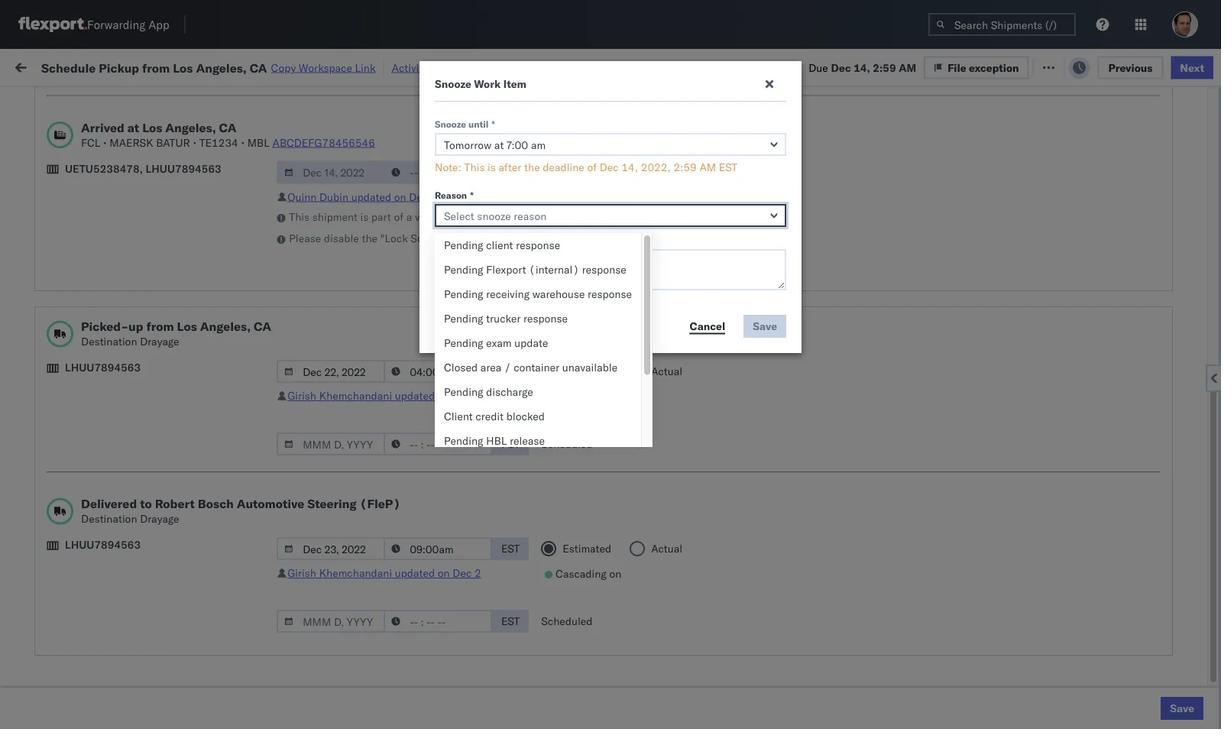 Task type: describe. For each thing, give the bounding box(es) containing it.
trucker
[[486, 312, 521, 325]]

schedule pickup from los angeles, ca button for 2:59 am est, jan 13, 2023
[[35, 481, 217, 513]]

1 vertical spatial of
[[394, 210, 404, 224]]

work for snooze
[[474, 77, 501, 91]]

jan left 28,
[[324, 624, 341, 638]]

details.
[[610, 210, 645, 224]]

response down the pending receiving warehouse response
[[524, 312, 568, 325]]

3 schedule pickup from los angeles, ca link from the top
[[35, 582, 217, 612]]

2 ocean fcl from the top
[[468, 187, 521, 200]]

documents for first upload customs clearance documents button from the top of the page
[[35, 160, 90, 174]]

2022 left the '"lock'
[[354, 221, 380, 234]]

pending for pending trucker response
[[444, 312, 484, 325]]

disable
[[324, 232, 359, 245]]

8 resize handle column header from the left
[[1015, 119, 1034, 729]]

pending for pending receiving warehouse response
[[444, 288, 484, 301]]

(0)
[[248, 59, 268, 73]]

schedule pickup from los angeles, ca button for 2:59 am edt, nov 5, 2022
[[35, 312, 217, 344]]

1 vertical spatial est
[[502, 542, 520, 556]]

warehouse
[[533, 288, 585, 301]]

next button
[[1172, 56, 1214, 79]]

est, up "2:59 am est, jan 25, 2023"
[[298, 557, 321, 570]]

187
[[351, 59, 371, 73]]

3 documents from the top
[[35, 631, 90, 645]]

2 5, from the top
[[341, 221, 351, 234]]

3 2:59 am edt, nov 5, 2022 from the top
[[246, 288, 380, 301]]

my work
[[15, 55, 83, 76]]

3:00 am edt, aug 19, 2022
[[246, 153, 388, 167]]

consignee button
[[659, 122, 797, 137]]

cascading on
[[556, 567, 622, 581]]

to inside delivered to robert bosch automotive steering (flep) destination drayage
[[140, 496, 152, 512]]

pending receiving warehouse response
[[444, 288, 632, 301]]

2022 up part
[[354, 187, 380, 200]]

0 vertical spatial lhuu7894563
[[146, 162, 222, 175]]

3 schedule pickup from los angeles, ca button from the top
[[35, 582, 217, 614]]

11:30 pm est, jan 28, 2023
[[246, 624, 389, 638]]

ready
[[116, 95, 143, 106]]

1 2:59 am edt, nov 5, 2022 from the top
[[246, 187, 380, 200]]

11:30 pm est, jan 23, 2023 for schedule pickup from rotterdam, netherlands
[[246, 557, 389, 570]]

robert
[[155, 496, 195, 512]]

23, for rotterdam,
[[343, 557, 360, 570]]

a
[[407, 210, 412, 224]]

demo
[[610, 153, 639, 167]]

pending hbl release
[[444, 434, 545, 448]]

2:00 am est, nov 9, 2022
[[246, 355, 380, 369]]

0 vertical spatial of
[[588, 161, 597, 174]]

additional
[[435, 234, 481, 246]]

4 5, from the top
[[341, 322, 351, 335]]

arrived at los angeles, ca fcl • maersk batur • te1234 • mbl abcdefg78456546
[[81, 120, 375, 149]]

est, down "2:59 am est, jan 25, 2023"
[[298, 624, 321, 638]]

1 vertical spatial consignee
[[641, 153, 693, 167]]

19,
[[342, 153, 358, 167]]

24,
[[341, 456, 357, 470]]

3 • from the left
[[241, 136, 245, 149]]

upload customs clearance documents for first upload customs clearance documents link from the bottom
[[35, 616, 167, 645]]

5 hlxu6269489, from the top
[[1023, 321, 1102, 335]]

schedule pickup from rotterdam, netherlands link for 2nd the schedule pickup from rotterdam, netherlands button from the bottom of the page
[[35, 548, 217, 578]]

10 ocean fcl from the top
[[468, 456, 521, 470]]

1 upload customs clearance documents link from the top
[[35, 144, 217, 175]]

sailing.
[[448, 210, 483, 224]]

progress
[[238, 95, 277, 106]]

nov left 9,
[[318, 355, 338, 369]]

link
[[355, 61, 376, 74]]

6 resize handle column header from the left
[[794, 119, 812, 729]]

2022 up 2:00 am est, nov 9, 2022
[[354, 322, 380, 335]]

lhuu7894563 for robert
[[65, 538, 141, 552]]

1 ceau7522281, from the top
[[942, 187, 1021, 200]]

deadline button
[[239, 122, 392, 137]]

Search Shipments (/) text field
[[929, 13, 1077, 36]]

2 vertical spatial est
[[502, 615, 520, 628]]

additional comments (optional)
[[435, 234, 581, 246]]

- left karl
[[788, 557, 795, 570]]

2 ceau7522281, hlxu6269489, hlxu8034992 from the top
[[942, 220, 1179, 234]]

ca inside picked-up from los angeles, ca destination drayage
[[254, 319, 271, 334]]

clearance for first upload customs clearance documents button from the top of the page
[[118, 145, 167, 158]]

1 ocean fcl from the top
[[468, 153, 521, 167]]

copy
[[271, 61, 296, 74]]

0 vertical spatial to
[[496, 232, 505, 245]]

estimated for delivered to robert bosch automotive steering (flep)
[[563, 542, 612, 556]]

previous button
[[1098, 56, 1164, 79]]

delivered to robert bosch automotive steering (flep) destination drayage
[[81, 496, 401, 526]]

0 vertical spatial 2
[[431, 190, 438, 203]]

2022 right the 24,
[[360, 456, 386, 470]]

reason
[[435, 189, 467, 201]]

5 resize handle column header from the left
[[641, 119, 659, 729]]

nov up shipment
[[319, 187, 339, 200]]

13,
[[338, 490, 354, 503]]

flex-1846748
[[844, 288, 924, 301]]

1 vertical spatial this
[[289, 210, 310, 224]]

1 appointment from the top
[[125, 186, 188, 200]]

4 ocean fcl from the top
[[468, 254, 521, 268]]

mode button
[[460, 122, 544, 137]]

upload customs clearance documents for 2nd upload customs clearance documents link from the bottom of the page
[[35, 347, 167, 375]]

vessel
[[415, 210, 445, 224]]

3 hlxu8034992 from the top
[[1104, 254, 1179, 267]]

(flep)
[[360, 496, 401, 512]]

1 -- : -- -- text field from the top
[[384, 161, 493, 184]]

scheduled for picked-up from los angeles, ca
[[542, 437, 593, 451]]

schedule delivery appointment link for fourth schedule delivery appointment "button" from the bottom of the page
[[35, 286, 188, 302]]

angeles, inside arrived at los angeles, ca fcl • maersk batur • te1234 • mbl abcdefg78456546
[[165, 120, 216, 135]]

schedule"
[[411, 232, 460, 245]]

6 hlxu6269489, from the top
[[1023, 355, 1102, 368]]

pending for pending flexport (internal) response
[[444, 263, 484, 276]]

pending client response
[[444, 239, 561, 252]]

2:59 am est, dec 14, 2022
[[246, 389, 386, 402]]

list box containing pending client response
[[435, 233, 642, 551]]

3 5, from the top
[[341, 288, 351, 301]]

--
[[667, 153, 680, 167]]

schedule delivery appointment link for 3rd schedule delivery appointment "button" from the bottom
[[35, 387, 188, 403]]

3 ocean fcl from the top
[[468, 221, 521, 234]]

3 hlxu6269489, from the top
[[1023, 254, 1102, 267]]

activity log
[[392, 61, 449, 74]]

1 resize handle column header from the left
[[219, 119, 237, 729]]

risk
[[316, 59, 334, 73]]

confirm delivery
[[35, 455, 116, 469]]

4 hlxu6269489, from the top
[[1023, 288, 1102, 301]]

cancel button
[[681, 315, 735, 338]]

7 resize handle column header from the left
[[916, 119, 934, 729]]

lhuu7894563 for from
[[65, 361, 141, 374]]

upload for first upload customs clearance documents button from the top of the page
[[35, 145, 70, 158]]

destination inside delivered to robert bosch automotive steering (flep) destination drayage
[[81, 512, 137, 526]]

3 resize handle column header from the left
[[442, 119, 460, 729]]

upload for first upload customs clearance documents button from the bottom of the page
[[35, 347, 70, 360]]

pending for pending hbl release
[[444, 434, 484, 448]]

2 edt, from the top
[[292, 187, 316, 200]]

until
[[469, 118, 489, 130]]

3 upload from the top
[[35, 616, 70, 629]]

3 edt, from the top
[[292, 221, 316, 234]]

schedule pickup from rotterdam, netherlands link for 1st the schedule pickup from rotterdam, netherlands button from the bottom of the page
[[35, 682, 217, 713]]

steering
[[308, 496, 357, 512]]

1 horizontal spatial the
[[525, 161, 540, 174]]

import work button
[[123, 49, 199, 83]]

5 ocean fcl from the top
[[468, 288, 521, 301]]

2:00
[[246, 355, 269, 369]]

scheduled for delivered to robert bosch automotive steering (flep)
[[542, 615, 593, 628]]

0 vertical spatial est
[[719, 161, 738, 174]]

3 pst from the top
[[502, 437, 520, 451]]

9:00
[[246, 456, 269, 470]]

delivery for "confirm delivery" button
[[77, 455, 116, 469]]

bosch inside delivered to robert bosch automotive steering (flep) destination drayage
[[198, 496, 234, 512]]

client for client name
[[567, 125, 592, 136]]

14 ocean fcl from the top
[[468, 624, 521, 638]]

snooze work item
[[435, 77, 527, 91]]

schedule pickup from los angeles, ca for schedule pickup from los angeles, ca link associated with 2:59 am est, jan 13, 2023
[[35, 481, 206, 510]]

2 for delivered to robert bosch automotive steering (flep)
[[475, 567, 481, 580]]

after
[[499, 161, 522, 174]]

: for status
[[110, 95, 112, 106]]

this shipment is part of a vessel sailing. see maersk batur for details.
[[289, 210, 645, 224]]

2 ceau7522281, from the top
[[942, 220, 1021, 234]]

flexport. image
[[18, 17, 87, 32]]

response right the warehouse at the left top of page
[[588, 288, 632, 301]]

2022 up 7:00 pm est, dec 23, 2022
[[360, 389, 386, 402]]

: for snoozed
[[352, 95, 355, 106]]

estimated for picked-up from los angeles, ca
[[563, 365, 612, 378]]

2 for picked-up from los angeles, ca
[[475, 389, 481, 403]]

blocked,
[[187, 95, 225, 106]]

13 ocean fcl from the top
[[468, 591, 521, 604]]

4 mmm d, yyyy text field from the top
[[277, 610, 386, 633]]

pst for quinn dubin updated on dec 2
[[502, 166, 520, 179]]

2 -- : -- -- text field from the top
[[384, 538, 493, 560]]

delivery for fourth schedule delivery appointment "button" from the bottom of the page
[[83, 287, 122, 301]]

pending discharge
[[444, 385, 534, 399]]

nov up 2:00 am est, nov 9, 2022
[[319, 322, 339, 335]]

187 on track
[[351, 59, 414, 73]]

integration test account - karl lagerfeld
[[667, 557, 866, 570]]

1 schedule pickup from rotterdam, netherlands button from the top
[[35, 548, 217, 580]]

confirm for confirm delivery
[[35, 455, 74, 469]]

1 vertical spatial for
[[593, 210, 607, 224]]

1846748
[[877, 288, 924, 301]]

angeles, inside confirm pickup from los angeles, ca
[[158, 414, 200, 427]]

drayage inside picked-up from los angeles, ca destination drayage
[[140, 335, 179, 348]]

no
[[358, 95, 371, 106]]

status
[[83, 95, 110, 106]]

editing.
[[536, 232, 573, 245]]

note:
[[435, 161, 462, 174]]

1 upload customs clearance documents button from the top
[[35, 144, 217, 176]]

3 customs from the top
[[73, 616, 116, 629]]

2 • from the left
[[193, 136, 197, 149]]

-- : -- -- text field for delivered to robert bosch automotive steering (flep)
[[384, 610, 493, 633]]

4 schedule delivery appointment button from the top
[[35, 656, 188, 673]]

5 ceau7522281, hlxu6269489, hlxu8034992 from the top
[[942, 321, 1179, 335]]

9 ocean fcl from the top
[[468, 422, 521, 436]]

fcl inside arrived at los angeles, ca fcl • maersk batur • te1234 • mbl abcdefg78456546
[[81, 136, 100, 149]]

schedule pickup from los angeles, ca copy workspace link
[[41, 60, 376, 75]]

pm for schedule pickup from rotterdam, netherlands
[[279, 557, 295, 570]]

est, up 2:59 am est, dec 14, 2022 at bottom left
[[292, 355, 315, 369]]

1 horizontal spatial 14,
[[622, 161, 639, 174]]

nov down "dubin"
[[319, 221, 339, 234]]

4 ceau7522281, from the top
[[942, 288, 1021, 301]]

ca inside arrived at los angeles, ca fcl • maersk batur • te1234 • mbl abcdefg78456546
[[219, 120, 237, 135]]

1 schedule delivery appointment button from the top
[[35, 286, 188, 303]]

delivered
[[81, 496, 137, 512]]

2 schedule pickup from los angeles, ca from the top
[[35, 246, 206, 275]]

schedule pickup from rotterdam, netherlands for schedule pickup from rotterdam, netherlands link corresponding to 2nd the schedule pickup from rotterdam, netherlands button from the bottom of the page
[[35, 549, 199, 577]]

container
[[514, 361, 560, 374]]

schedule delivery appointment for 4th schedule delivery appointment "button" from the top of the page schedule delivery appointment link
[[35, 657, 188, 671]]

nov down disable in the top left of the page
[[319, 288, 339, 301]]

0 vertical spatial flexport
[[567, 153, 607, 167]]

2 rotterdam, from the top
[[144, 683, 199, 697]]

los inside picked-up from los angeles, ca destination drayage
[[177, 319, 197, 334]]

girish khemchandani updated on dec 2 button for delivered to robert bosch automotive steering (flep)
[[288, 567, 481, 580]]

schedule pickup from los angeles, ca for schedule pickup from los angeles, ca link for 2:59 am edt, nov 5, 2022
[[35, 313, 206, 342]]

est, up 2:59 am est, jan 13, 2023
[[292, 456, 315, 470]]

from inside picked-up from los angeles, ca destination drayage
[[146, 319, 174, 334]]

schedule pickup from los angeles, ca link for 2:59 am est, jan 13, 2023
[[35, 481, 217, 511]]

snooze for until
[[435, 118, 466, 130]]

25,
[[338, 591, 354, 604]]

edt, for schedule delivery appointment
[[292, 288, 316, 301]]

4 hlxu8034992 from the top
[[1104, 288, 1179, 301]]

3 schedule delivery appointment button from the top
[[35, 522, 188, 539]]

allow
[[508, 232, 533, 245]]

integration
[[667, 557, 720, 570]]

3 upload customs clearance documents link from the top
[[35, 615, 217, 646]]

- right demo
[[667, 153, 673, 167]]

23, for los
[[340, 422, 356, 436]]

deadline
[[543, 161, 585, 174]]

uetu5238478, lhuu7894563
[[65, 162, 222, 175]]

1 mmm d, yyyy text field from the top
[[277, 161, 386, 184]]

6 ceau7522281, hlxu6269489, hlxu8034992 from the top
[[942, 355, 1179, 368]]

is for shipment
[[361, 210, 369, 224]]

9 resize handle column header from the left
[[1183, 119, 1201, 729]]

work for import
[[166, 59, 193, 73]]

Max 200 characters text field
[[435, 249, 787, 291]]

7:00
[[246, 422, 269, 436]]

schedule delivery appointment for schedule delivery appointment link corresponding to fourth schedule delivery appointment "button" from the bottom of the page
[[35, 287, 188, 301]]

account
[[745, 557, 786, 570]]

est, down the 9:00 am est, dec 24, 2022
[[292, 490, 315, 503]]

2 schedule pickup from rotterdam, netherlands button from the top
[[35, 682, 217, 715]]

at for arrived
[[128, 120, 139, 135]]

2 2:59 am edt, nov 5, 2022 from the top
[[246, 221, 380, 234]]

3 11:30 from the top
[[246, 624, 276, 638]]

release
[[510, 434, 545, 448]]

actual for picked-up from los angeles, ca
[[652, 365, 683, 378]]

blocked
[[507, 410, 545, 423]]

client credit blocked
[[444, 410, 545, 423]]

3 ceau7522281, hlxu6269489, hlxu8034992 from the top
[[942, 254, 1179, 267]]

schedule delivery appointment link for 4th schedule delivery appointment "button" from the top of the page
[[35, 656, 188, 672]]

forwarding
[[87, 17, 145, 32]]

1 vertical spatial 23,
[[343, 523, 360, 537]]

previous
[[1109, 61, 1153, 74]]

0 horizontal spatial 14,
[[341, 389, 357, 402]]

confirm pickup from los angeles, ca button
[[35, 413, 217, 445]]

1 vertical spatial *
[[470, 189, 474, 201]]

snooze for work
[[435, 77, 472, 91]]

please disable the "lock schedule" toggle to allow editing.
[[289, 232, 573, 245]]

appointment for 3rd schedule delivery appointment "button" from the bottom schedule delivery appointment link
[[125, 388, 188, 401]]

jan left 13,
[[318, 490, 335, 503]]

7 ocean fcl from the top
[[468, 355, 521, 369]]

1 horizontal spatial *
[[492, 118, 495, 130]]

jan for schedule pickup from rotterdam, netherlands
[[324, 557, 341, 570]]

save button
[[1162, 697, 1204, 720]]

message
[[205, 59, 248, 73]]

receiving
[[486, 288, 530, 301]]

1 vertical spatial maersk
[[507, 210, 552, 224]]

est, down 2:00 am est, nov 9, 2022
[[292, 389, 315, 402]]

8 ocean fcl from the top
[[468, 389, 521, 402]]

workitem
[[17, 125, 57, 136]]

updated for picked-up from los angeles, ca
[[395, 389, 435, 403]]

11:30 for schedule pickup from rotterdam, netherlands
[[246, 557, 276, 570]]

4 2:59 am edt, nov 5, 2022 from the top
[[246, 322, 380, 335]]



Task type: vqa. For each thing, say whether or not it's contained in the screenshot.
The Schedule Pickup From Los Angeles, Ca link corresponding to 2:59 AM EST, Jan 13, 2023
yes



Task type: locate. For each thing, give the bounding box(es) containing it.
to left allow
[[496, 232, 505, 245]]

0 vertical spatial actual
[[652, 365, 683, 378]]

workspace
[[299, 61, 352, 74]]

schedule
[[41, 60, 96, 75], [35, 186, 80, 200], [35, 212, 80, 226], [35, 246, 80, 259], [35, 287, 80, 301], [35, 313, 80, 327], [35, 388, 80, 401], [35, 481, 80, 495], [35, 523, 80, 536], [35, 549, 80, 562], [35, 582, 80, 596], [35, 657, 80, 671], [35, 683, 80, 697]]

1 horizontal spatial client
[[567, 125, 592, 136]]

2 vertical spatial upload
[[35, 616, 70, 629]]

1 horizontal spatial flexport
[[567, 153, 607, 167]]

hbl
[[486, 434, 507, 448]]

1 vertical spatial girish
[[288, 567, 317, 580]]

client inside button
[[567, 125, 592, 136]]

due dec 14, 2:59 am
[[809, 61, 917, 74]]

netherlands for 1st the schedule pickup from rotterdam, netherlands button from the bottom of the page
[[35, 699, 95, 712]]

est, up 11:30 pm est, jan 28, 2023
[[292, 591, 315, 604]]

delivery inside button
[[77, 455, 116, 469]]

4 appointment from the top
[[125, 523, 188, 536]]

pm right 7:00
[[272, 422, 289, 436]]

0 vertical spatial at
[[303, 59, 313, 73]]

2 schedule delivery appointment link from the top
[[35, 387, 188, 403]]

11:30 pm est, jan 23, 2023 for schedule delivery appointment
[[246, 523, 389, 537]]

0 horizontal spatial the
[[362, 232, 378, 245]]

dec
[[832, 61, 852, 74], [600, 161, 619, 174], [409, 190, 428, 203], [318, 389, 338, 402], [453, 389, 472, 403], [317, 422, 337, 436], [318, 456, 338, 470], [453, 567, 472, 580]]

0 vertical spatial client
[[567, 125, 592, 136]]

snooze up note:
[[414, 125, 445, 136]]

0 vertical spatial *
[[492, 118, 495, 130]]

4 resize handle column header from the left
[[541, 119, 560, 729]]

girish khemchandani updated on dec 2 up the 25,
[[288, 567, 481, 580]]

mmm d, yyyy text field up 2:59 am est, dec 14, 2022 at bottom left
[[277, 360, 386, 383]]

2 girish from the top
[[288, 567, 317, 580]]

pm up "2:59 am est, jan 25, 2023"
[[279, 557, 295, 570]]

6 hlxu8034992 from the top
[[1104, 355, 1179, 368]]

destination down delivered
[[81, 512, 137, 526]]

2 -- : -- -- text field from the top
[[384, 433, 493, 456]]

for left details.
[[593, 210, 607, 224]]

* right 'until'
[[492, 118, 495, 130]]

estimated right container
[[563, 365, 612, 378]]

schedule pickup from rotterdam, netherlands for schedule pickup from rotterdam, netherlands link related to 1st the schedule pickup from rotterdam, netherlands button from the bottom of the page
[[35, 683, 199, 712]]

2022,
[[641, 161, 671, 174]]

1 schedule pickup from los angeles, ca link from the top
[[35, 312, 217, 343]]

14, right due
[[854, 61, 871, 74]]

0 vertical spatial for
[[146, 95, 158, 106]]

0 vertical spatial 11:30 pm est, jan 23, 2023
[[246, 523, 389, 537]]

batur
[[156, 136, 190, 149], [555, 210, 591, 224]]

work left item
[[474, 77, 501, 91]]

2 vertical spatial 2
[[475, 567, 481, 580]]

3 clearance from the top
[[118, 616, 167, 629]]

actual
[[652, 365, 683, 378], [652, 542, 683, 556]]

arrived
[[81, 120, 125, 135]]

1 vertical spatial documents
[[35, 362, 90, 375]]

edt,
[[292, 153, 316, 167], [292, 187, 316, 200], [292, 221, 316, 234], [292, 288, 316, 301], [292, 322, 316, 335]]

appointment
[[125, 186, 188, 200], [125, 287, 188, 301], [125, 388, 188, 401], [125, 523, 188, 536], [125, 657, 188, 671]]

11 ocean fcl from the top
[[468, 523, 521, 537]]

2 11:30 pm est, jan 23, 2023 from the top
[[246, 557, 389, 570]]

work inside button
[[166, 59, 193, 73]]

pm down "2:59 am est, jan 25, 2023"
[[279, 624, 295, 638]]

schedule pickup from los angeles, ca for 1st schedule pickup from los angeles, ca link from the bottom
[[35, 582, 206, 611]]

2 horizontal spatial 14,
[[854, 61, 871, 74]]

to left robert
[[140, 496, 152, 512]]

pm for schedule delivery appointment
[[279, 523, 295, 537]]

11:30 down delivered to robert bosch automotive steering (flep) destination drayage
[[246, 557, 276, 570]]

2 appointment from the top
[[125, 287, 188, 301]]

est, up mmm d, yyyy text field
[[298, 523, 321, 537]]

1 vertical spatial upload customs clearance documents link
[[35, 346, 217, 377]]

1 customs from the top
[[73, 145, 116, 158]]

maersk
[[110, 136, 153, 149], [507, 210, 552, 224]]

pst
[[502, 166, 520, 179], [502, 365, 520, 378], [502, 437, 520, 451]]

2 vertical spatial 14,
[[341, 389, 357, 402]]

0 horizontal spatial for
[[146, 95, 158, 106]]

snooze down log
[[435, 77, 472, 91]]

1 horizontal spatial •
[[193, 136, 197, 149]]

khemchandani for ca
[[319, 389, 392, 403]]

11:30 pm est, jan 23, 2023 up "2:59 am est, jan 25, 2023"
[[246, 557, 389, 570]]

Tomorrow at 7:00 am text field
[[435, 133, 787, 156]]

0 vertical spatial customs
[[73, 145, 116, 158]]

flexport down the client name on the top of the page
[[567, 153, 607, 167]]

lhuu7894563
[[146, 162, 222, 175], [65, 361, 141, 374], [65, 538, 141, 552]]

jan up mmm d, yyyy text field
[[324, 523, 341, 537]]

estimated up cascading on
[[563, 542, 612, 556]]

1 schedule pickup from rotterdam, netherlands link from the top
[[35, 548, 217, 578]]

batur up uetu5238478, lhuu7894563
[[156, 136, 190, 149]]

0 horizontal spatial work
[[166, 59, 193, 73]]

3 appointment from the top
[[125, 388, 188, 401]]

0 vertical spatial work
[[166, 59, 193, 73]]

11:30 down automotive
[[246, 523, 276, 537]]

7 pending from the top
[[444, 434, 484, 448]]

lagerfeld
[[820, 557, 866, 570]]

• down arrived on the left top
[[103, 136, 107, 149]]

reason *
[[435, 189, 474, 201]]

client left credit
[[444, 410, 473, 423]]

te1234
[[199, 136, 238, 149]]

1 vertical spatial -- : -- -- text field
[[384, 538, 493, 560]]

maersk inside arrived at los angeles, ca fcl • maersk batur • te1234 • mbl abcdefg78456546
[[110, 136, 153, 149]]

schedule delivery appointment for 3rd schedule delivery appointment "button" from the bottom schedule delivery appointment link
[[35, 388, 188, 401]]

ca inside confirm pickup from los angeles, ca
[[35, 429, 50, 443]]

at left the risk at the top of the page
[[303, 59, 313, 73]]

response right (internal)
[[582, 263, 627, 276]]

is for this
[[488, 161, 496, 174]]

0 vertical spatial upload customs clearance documents button
[[35, 144, 217, 176]]

karl
[[798, 557, 817, 570]]

0 horizontal spatial •
[[103, 136, 107, 149]]

appointment for schedule delivery appointment link related to third schedule delivery appointment "button" from the top
[[125, 523, 188, 536]]

snooze
[[435, 77, 472, 91], [435, 118, 466, 130], [414, 125, 445, 136]]

0 vertical spatial batur
[[156, 136, 190, 149]]

1 vertical spatial at
[[128, 120, 139, 135]]

confirm delivery link
[[35, 455, 116, 470]]

2 destination from the top
[[81, 512, 137, 526]]

edt, for schedule pickup from los angeles, ca
[[292, 322, 316, 335]]

1 edt, from the top
[[292, 153, 316, 167]]

this right note:
[[465, 161, 485, 174]]

girish khemchandani updated on dec 2 button for picked-up from los angeles, ca
[[288, 389, 481, 403]]

delivery for 4th schedule delivery appointment "button" from the top of the page
[[83, 657, 122, 671]]

shipment
[[313, 210, 358, 224]]

5,
[[341, 187, 351, 200], [341, 221, 351, 234], [341, 288, 351, 301], [341, 322, 351, 335]]

2 actual from the top
[[652, 542, 683, 556]]

appointment for 4th schedule delivery appointment "button" from the top of the page schedule delivery appointment link
[[125, 657, 188, 671]]

netherlands for 2nd the schedule pickup from rotterdam, netherlands button from the bottom of the page
[[35, 564, 95, 577]]

pm
[[272, 422, 289, 436], [279, 523, 295, 537], [279, 557, 295, 570], [279, 624, 295, 638]]

pst down blocked
[[502, 437, 520, 451]]

* right reason
[[470, 189, 474, 201]]

action
[[1169, 59, 1203, 73]]

23, up the 24,
[[340, 422, 356, 436]]

bosch
[[567, 187, 598, 200], [667, 187, 697, 200], [567, 221, 598, 234], [667, 221, 697, 234], [567, 254, 598, 268], [667, 254, 697, 268], [567, 288, 598, 301], [667, 288, 697, 301], [567, 322, 598, 335], [667, 322, 697, 335], [567, 355, 598, 369], [667, 355, 697, 369], [567, 389, 598, 402], [567, 422, 598, 436], [567, 456, 598, 470], [198, 496, 234, 512]]

2 vertical spatial upload customs clearance documents
[[35, 616, 167, 645]]

exam
[[486, 336, 512, 350]]

2 pending from the top
[[444, 263, 484, 276]]

1 actual from the top
[[652, 365, 683, 378]]

documents for first upload customs clearance documents button from the bottom of the page
[[35, 362, 90, 375]]

confirm inside confirm pickup from los angeles, ca
[[35, 414, 74, 427]]

schedule delivery appointment button
[[35, 286, 188, 303], [35, 387, 188, 404], [35, 522, 188, 539], [35, 656, 188, 673]]

jan for schedule delivery appointment
[[324, 523, 341, 537]]

0 horizontal spatial batur
[[156, 136, 190, 149]]

2 documents from the top
[[35, 362, 90, 375]]

pickup inside confirm pickup from los angeles, ca
[[77, 414, 110, 427]]

pending flexport (internal) response
[[444, 263, 627, 276]]

2 khemchandani from the top
[[319, 567, 392, 580]]

1 horizontal spatial of
[[588, 161, 597, 174]]

quinn
[[288, 190, 317, 203]]

the down part
[[362, 232, 378, 245]]

pst for girish khemchandani updated on dec 2
[[502, 365, 520, 378]]

at down ready
[[128, 120, 139, 135]]

pending
[[444, 239, 484, 252], [444, 263, 484, 276], [444, 288, 484, 301], [444, 312, 484, 325], [444, 336, 484, 350], [444, 385, 484, 399], [444, 434, 484, 448]]

3 ceau7522281, from the top
[[942, 254, 1021, 267]]

2 vertical spatial lhuu7894563
[[65, 538, 141, 552]]

*
[[492, 118, 495, 130], [470, 189, 474, 201]]

3 mmm d, yyyy text field from the top
[[277, 433, 386, 456]]

uetu5238478,
[[65, 162, 143, 175]]

at
[[303, 59, 313, 73], [128, 120, 139, 135]]

2:59 am est, jan 13, 2023
[[246, 490, 383, 503]]

girish up "2:59 am est, jan 25, 2023"
[[288, 567, 317, 580]]

1 5, from the top
[[341, 187, 351, 200]]

destination
[[81, 335, 137, 348], [81, 512, 137, 526]]

0 horizontal spatial client
[[444, 410, 473, 423]]

1 vertical spatial girish khemchandani updated on dec 2 button
[[288, 567, 481, 580]]

2 11:30 from the top
[[246, 557, 276, 570]]

-- : -- -- text field for picked-up from los angeles, ca
[[384, 433, 493, 456]]

2022 right 9,
[[353, 355, 380, 369]]

customs for first upload customs clearance documents button from the bottom of the page
[[73, 347, 116, 360]]

5 ceau7522281, from the top
[[942, 321, 1021, 335]]

1 scheduled from the top
[[542, 437, 593, 451]]

mode
[[468, 125, 491, 136]]

drayage down up
[[140, 335, 179, 348]]

2022 down disable in the top left of the page
[[354, 288, 380, 301]]

1 11:30 pm est, jan 23, 2023 from the top
[[246, 523, 389, 537]]

1 vertical spatial destination
[[81, 512, 137, 526]]

schedule delivery appointment for schedule delivery appointment link related to third schedule delivery appointment "button" from the top
[[35, 523, 188, 536]]

1 vertical spatial girish khemchandani updated on dec 2
[[288, 567, 481, 580]]

1 vertical spatial pst
[[502, 365, 520, 378]]

the
[[525, 161, 540, 174], [362, 232, 378, 245]]

2 vertical spatial schedule pickup from los angeles, ca link
[[35, 582, 217, 612]]

2 pst from the top
[[502, 365, 520, 378]]

MMM D, YYYY text field
[[277, 161, 386, 184], [277, 360, 386, 383], [277, 433, 386, 456], [277, 610, 386, 633]]

0 horizontal spatial is
[[361, 210, 369, 224]]

confirm down confirm pickup from los angeles, ca
[[35, 455, 74, 469]]

at inside arrived at los angeles, ca fcl • maersk batur • te1234 • mbl abcdefg78456546
[[128, 120, 139, 135]]

0 vertical spatial updated
[[352, 190, 392, 203]]

khemchandani for steering
[[319, 567, 392, 580]]

4 schedule pickup from los angeles, ca from the top
[[35, 481, 206, 510]]

actual up the integration
[[652, 542, 683, 556]]

3 schedule delivery appointment link from the top
[[35, 522, 188, 537]]

-- : -- -- text field
[[384, 360, 493, 383], [384, 433, 493, 456], [384, 610, 493, 633]]

note: this is after the deadline of dec 14, 2022, 2:59 am est
[[435, 161, 738, 174]]

girish khemchandani updated on dec 2 for delivered to robert bosch automotive steering (flep)
[[288, 567, 481, 580]]

1 vertical spatial 11:30
[[246, 557, 276, 570]]

pending exam update
[[444, 336, 549, 350]]

1 horizontal spatial maersk
[[507, 210, 552, 224]]

1 vertical spatial batur
[[555, 210, 591, 224]]

0 horizontal spatial this
[[289, 210, 310, 224]]

girish for ca
[[288, 389, 317, 403]]

customs for first upload customs clearance documents button from the top of the page
[[73, 145, 116, 158]]

pending up closed
[[444, 336, 484, 350]]

Select snooze reason text field
[[435, 204, 787, 227]]

maersk up allow
[[507, 210, 552, 224]]

delivery for 3rd schedule delivery appointment "button" from the bottom
[[83, 388, 122, 401]]

2 vertical spatial 23,
[[343, 557, 360, 570]]

11:30 pm est, jan 23, 2023 up mmm d, yyyy text field
[[246, 523, 389, 537]]

consignee right demo
[[641, 153, 693, 167]]

2 resize handle column header from the left
[[388, 119, 407, 729]]

client name
[[567, 125, 619, 136]]

0 vertical spatial destination
[[81, 335, 137, 348]]

update
[[515, 336, 549, 350]]

0 vertical spatial schedule pickup from rotterdam, netherlands
[[35, 549, 199, 577]]

confirm pickup from los angeles, ca link
[[35, 413, 217, 444]]

2:59 am edt, nov 5, 2022 up 2:00 am est, nov 9, 2022
[[246, 322, 380, 335]]

client inside list box
[[444, 410, 473, 423]]

confirm inside confirm delivery link
[[35, 455, 74, 469]]

0 vertical spatial scheduled
[[542, 437, 593, 451]]

0 horizontal spatial at
[[128, 120, 139, 135]]

1 hlxu6269489, from the top
[[1023, 187, 1102, 200]]

lhuu7894563 down the picked- at left top
[[65, 361, 141, 374]]

6 pending from the top
[[444, 385, 484, 399]]

name
[[594, 125, 619, 136]]

1 schedule pickup from rotterdam, netherlands from the top
[[35, 549, 199, 577]]

1 vertical spatial lhuu7894563
[[65, 361, 141, 374]]

1 upload from the top
[[35, 145, 70, 158]]

of left a
[[394, 210, 404, 224]]

consignee up --
[[667, 125, 711, 136]]

appointment for schedule delivery appointment link corresponding to fourth schedule delivery appointment "button" from the bottom of the page
[[125, 287, 188, 301]]

upload customs clearance documents for 3rd upload customs clearance documents link from the bottom
[[35, 145, 167, 174]]

angeles, inside picked-up from los angeles, ca destination drayage
[[200, 319, 251, 334]]

1 horizontal spatial for
[[593, 210, 607, 224]]

1 vertical spatial confirm
[[35, 455, 74, 469]]

1 vertical spatial actual
[[652, 542, 683, 556]]

2023 for schedule pickup from los angeles, ca
[[357, 591, 383, 604]]

-- : -- -- text field
[[384, 161, 493, 184], [384, 538, 493, 560]]

0 vertical spatial pst
[[502, 166, 520, 179]]

2 hlxu6269489, from the top
[[1023, 220, 1102, 234]]

deadline
[[246, 125, 283, 136]]

nov
[[319, 187, 339, 200], [319, 221, 339, 234], [319, 288, 339, 301], [319, 322, 339, 335], [318, 355, 338, 369]]

scheduled down cascading
[[542, 615, 593, 628]]

item
[[504, 77, 527, 91]]

1 vertical spatial estimated
[[563, 542, 612, 556]]

1 vertical spatial clearance
[[118, 347, 167, 360]]

client for client credit blocked
[[444, 410, 473, 423]]

mmm d, yyyy text field up the 9:00 am est, dec 24, 2022
[[277, 433, 386, 456]]

consignee inside button
[[667, 125, 711, 136]]

forwarding app link
[[18, 17, 169, 32]]

1 destination from the top
[[81, 335, 137, 348]]

MMM D, YYYY text field
[[277, 538, 386, 560]]

batur inside arrived at los angeles, ca fcl • maersk batur • te1234 • mbl abcdefg78456546
[[156, 136, 190, 149]]

1 hlxu8034992 from the top
[[1104, 187, 1179, 200]]

abcdefg78456546 button
[[273, 136, 375, 149]]

response up pending flexport (internal) response
[[516, 239, 561, 252]]

pending trucker response
[[444, 312, 568, 325]]

2022 down 2:59 am est, dec 14, 2022 at bottom left
[[359, 422, 386, 436]]

2 hlxu8034992 from the top
[[1104, 220, 1179, 234]]

flexport
[[567, 153, 607, 167], [486, 263, 526, 276]]

2 scheduled from the top
[[542, 615, 593, 628]]

actual for delivered to robert bosch automotive steering (flep)
[[652, 542, 683, 556]]

pst down mode button
[[502, 166, 520, 179]]

copy workspace link button
[[271, 61, 376, 74]]

mmm d, yyyy text field up "dubin"
[[277, 161, 386, 184]]

activity
[[392, 61, 428, 74]]

pst up discharge
[[502, 365, 520, 378]]

scheduled down blocked
[[542, 437, 593, 451]]

• left the mbl
[[241, 136, 245, 149]]

mbl
[[248, 136, 270, 149]]

1 • from the left
[[103, 136, 107, 149]]

0 vertical spatial estimated
[[563, 365, 612, 378]]

lhuu7894563 down te1234
[[146, 162, 222, 175]]

pending for pending exam update
[[444, 336, 484, 350]]

1 vertical spatial upload customs clearance documents
[[35, 347, 167, 375]]

pending for pending discharge
[[444, 385, 484, 399]]

fcl
[[81, 136, 100, 149], [502, 153, 521, 167], [502, 187, 521, 200], [502, 221, 521, 234], [502, 254, 521, 268], [502, 288, 521, 301], [502, 322, 521, 335], [502, 355, 521, 369], [502, 389, 521, 402], [502, 422, 521, 436], [502, 456, 521, 470], [502, 523, 521, 537], [502, 557, 521, 570], [502, 591, 521, 604], [502, 624, 521, 638]]

0 vertical spatial girish khemchandani updated on dec 2
[[288, 389, 481, 403]]

2 schedule delivery appointment button from the top
[[35, 387, 188, 404]]

1 vertical spatial schedule pickup from los angeles, ca button
[[35, 481, 217, 513]]

part
[[372, 210, 391, 224]]

1 vertical spatial flexport
[[486, 263, 526, 276]]

0 horizontal spatial flexport
[[486, 263, 526, 276]]

khemchandani down 9,
[[319, 389, 392, 403]]

girish for steering
[[288, 567, 317, 580]]

1 -- : -- -- text field from the top
[[384, 360, 493, 383]]

from inside confirm pickup from los angeles, ca
[[113, 414, 135, 427]]

hlxu8034992
[[1104, 187, 1179, 200], [1104, 220, 1179, 234], [1104, 254, 1179, 267], [1104, 288, 1179, 301], [1104, 321, 1179, 335], [1104, 355, 1179, 368]]

import
[[129, 59, 163, 73]]

pending for pending client response
[[444, 239, 484, 252]]

1 vertical spatial upload
[[35, 347, 70, 360]]

2 upload customs clearance documents button from the top
[[35, 346, 217, 378]]

quinn dubin updated on dec 2 button
[[288, 190, 438, 203]]

7:00 pm est, dec 23, 2022
[[246, 422, 386, 436]]

Search Work text field
[[708, 55, 875, 78]]

1 vertical spatial schedule pickup from rotterdam, netherlands
[[35, 683, 199, 712]]

2023 for schedule delivery appointment
[[363, 523, 389, 537]]

1 vertical spatial schedule pickup from los angeles, ca link
[[35, 481, 217, 511]]

0 vertical spatial this
[[465, 161, 485, 174]]

upload customs clearance documents button down up
[[35, 346, 217, 378]]

drayage down robert
[[140, 512, 179, 526]]

closed area / container unavailable
[[444, 361, 618, 374]]

11:30 for schedule delivery appointment
[[246, 523, 276, 537]]

edt, up 2:00 am est, nov 9, 2022
[[292, 322, 316, 335]]

23, up mmm d, yyyy text field
[[343, 523, 360, 537]]

2 upload from the top
[[35, 347, 70, 360]]

0 vertical spatial upload customs clearance documents
[[35, 145, 167, 174]]

jan for schedule pickup from los angeles, ca
[[318, 591, 335, 604]]

list box
[[435, 233, 642, 551]]

0 vertical spatial 11:30
[[246, 523, 276, 537]]

1 pst from the top
[[502, 166, 520, 179]]

updated for delivered to robert bosch automotive steering (flep)
[[395, 567, 435, 580]]

1 schedule pickup from los angeles, ca from the top
[[35, 212, 206, 241]]

-- : -- -- text field up reason
[[384, 161, 493, 184]]

2 vertical spatial updated
[[395, 567, 435, 580]]

0 vertical spatial documents
[[35, 160, 90, 174]]

2 vertical spatial customs
[[73, 616, 116, 629]]

4 ceau7522281, hlxu6269489, hlxu8034992 from the top
[[942, 288, 1179, 301]]

0 vertical spatial upload customs clearance documents link
[[35, 144, 217, 175]]

pm for confirm pickup from los angeles, ca
[[272, 422, 289, 436]]

actions
[[1165, 125, 1196, 136]]

consignee
[[667, 125, 711, 136], [641, 153, 693, 167]]

destination down the picked- at left top
[[81, 335, 137, 348]]

12 ocean fcl from the top
[[468, 557, 521, 570]]

edt, for upload customs clearance documents
[[292, 153, 316, 167]]

1 : from the left
[[110, 95, 112, 106]]

ocean
[[468, 153, 499, 167], [468, 187, 499, 200], [600, 187, 632, 200], [700, 187, 731, 200], [468, 221, 499, 234], [600, 221, 632, 234], [700, 221, 731, 234], [468, 254, 499, 268], [600, 254, 632, 268], [700, 254, 731, 268], [468, 288, 499, 301], [600, 288, 632, 301], [700, 288, 731, 301], [468, 322, 499, 335], [600, 322, 632, 335], [700, 322, 731, 335], [468, 355, 499, 369], [600, 355, 632, 369], [700, 355, 731, 369], [468, 389, 499, 402], [600, 389, 632, 402], [468, 422, 499, 436], [600, 422, 632, 436], [468, 456, 499, 470], [600, 456, 632, 470], [468, 523, 499, 537], [468, 557, 499, 570], [468, 591, 499, 604], [468, 624, 499, 638]]

schedule delivery appointment link for third schedule delivery appointment "button" from the top
[[35, 522, 188, 537]]

pending down sailing.
[[444, 239, 484, 252]]

snooze left 'until'
[[435, 118, 466, 130]]

2023 for schedule pickup from rotterdam, netherlands
[[363, 557, 389, 570]]

9,
[[340, 355, 350, 369]]

1 vertical spatial netherlands
[[35, 699, 95, 712]]

1 horizontal spatial this
[[465, 161, 485, 174]]

1 vertical spatial schedule pickup from rotterdam, netherlands link
[[35, 682, 217, 713]]

2:59 am edt, nov 5, 2022 up shipment
[[246, 187, 380, 200]]

11:30 pm est, jan 23, 2023
[[246, 523, 389, 537], [246, 557, 389, 570]]

edt, left aug
[[292, 153, 316, 167]]

confirm for confirm pickup from los angeles, ca
[[35, 414, 74, 427]]

2 schedule delivery appointment from the top
[[35, 287, 188, 301]]

credit
[[476, 410, 504, 423]]

: left no
[[352, 95, 355, 106]]

2 mmm d, yyyy text field from the top
[[277, 360, 386, 383]]

cascading
[[556, 567, 607, 581]]

1 rotterdam, from the top
[[144, 549, 199, 562]]

0 vertical spatial schedule pickup from los angeles, ca link
[[35, 312, 217, 343]]

0 horizontal spatial *
[[470, 189, 474, 201]]

pm down automotive
[[279, 523, 295, 537]]

/
[[505, 361, 511, 374]]

1 vertical spatial updated
[[395, 389, 435, 403]]

maersk batur link
[[507, 210, 591, 225]]

5 schedule pickup from los angeles, ca from the top
[[35, 582, 206, 611]]

2022 right 19,
[[361, 153, 388, 167]]

5, up shipment
[[341, 187, 351, 200]]

2 upload customs clearance documents link from the top
[[35, 346, 217, 377]]

5 appointment from the top
[[125, 657, 188, 671]]

1 estimated from the top
[[563, 365, 612, 378]]

jan up the 25,
[[324, 557, 341, 570]]

est, up the 9:00 am est, dec 24, 2022
[[291, 422, 314, 436]]

los inside confirm pickup from los angeles, ca
[[138, 414, 155, 427]]

work right import on the top left
[[166, 59, 193, 73]]

1 horizontal spatial :
[[352, 95, 355, 106]]

schedule pickup from los angeles, ca link for 2:59 am edt, nov 5, 2022
[[35, 312, 217, 343]]

1 vertical spatial drayage
[[140, 512, 179, 526]]

for left 'work,' at top left
[[146, 95, 158, 106]]

snoozed : no
[[316, 95, 371, 106]]

flex-
[[844, 288, 877, 301]]

2 drayage from the top
[[140, 512, 179, 526]]

file exception
[[961, 59, 1033, 73], [948, 61, 1020, 74]]

response
[[516, 239, 561, 252], [582, 263, 627, 276], [588, 288, 632, 301], [524, 312, 568, 325]]

delivery for third schedule delivery appointment "button" from the top
[[83, 523, 122, 536]]

5 hlxu8034992 from the top
[[1104, 321, 1179, 335]]

resize handle column header
[[219, 119, 237, 729], [388, 119, 407, 729], [442, 119, 460, 729], [541, 119, 560, 729], [641, 119, 659, 729], [794, 119, 812, 729], [916, 119, 934, 729], [1015, 119, 1034, 729], [1183, 119, 1201, 729]]

netherlands
[[35, 564, 95, 577], [35, 699, 95, 712]]

1 girish khemchandani updated on dec 2 from the top
[[288, 389, 481, 403]]

1 vertical spatial scheduled
[[542, 615, 593, 628]]

1 ceau7522281, hlxu6269489, hlxu8034992 from the top
[[942, 187, 1179, 200]]

exception
[[983, 59, 1033, 73], [970, 61, 1020, 74]]

confirm pickup from los angeles, ca
[[35, 414, 200, 443]]

0 vertical spatial upload
[[35, 145, 70, 158]]

drayage inside delivered to robert bosch automotive steering (flep) destination drayage
[[140, 512, 179, 526]]

mmm d, yyyy text field down the 25,
[[277, 610, 386, 633]]

abcdefg78456546
[[273, 136, 375, 149]]

- right 2022,
[[673, 153, 680, 167]]

3 upload customs clearance documents from the top
[[35, 616, 167, 645]]

2 upload customs clearance documents from the top
[[35, 347, 167, 375]]

schedule delivery appointment
[[35, 186, 188, 200], [35, 287, 188, 301], [35, 388, 188, 401], [35, 523, 188, 536], [35, 657, 188, 671]]

pending left hbl
[[444, 434, 484, 448]]

6 ceau7522281, from the top
[[942, 355, 1021, 368]]

5, down disable in the top left of the page
[[341, 288, 351, 301]]

-- : -- -- text field down (flep)
[[384, 538, 493, 560]]

girish khemchandani updated on dec 2 for picked-up from los angeles, ca
[[288, 389, 481, 403]]

1 vertical spatial khemchandani
[[319, 567, 392, 580]]

2:59 am edt, nov 5, 2022 down please
[[246, 288, 380, 301]]

2 vertical spatial schedule pickup from los angeles, ca button
[[35, 582, 217, 614]]

destination inside picked-up from los angeles, ca destination drayage
[[81, 335, 137, 348]]

2 vertical spatial documents
[[35, 631, 90, 645]]

4 schedule delivery appointment from the top
[[35, 523, 188, 536]]

see
[[486, 210, 504, 224]]

los inside arrived at los angeles, ca fcl • maersk batur • te1234 • mbl abcdefg78456546
[[142, 120, 162, 135]]

4 schedule delivery appointment link from the top
[[35, 656, 188, 672]]

automotive
[[237, 496, 305, 512]]

1 upload customs clearance documents from the top
[[35, 145, 167, 174]]

0 vertical spatial drayage
[[140, 335, 179, 348]]

1 pending from the top
[[444, 239, 484, 252]]

0 vertical spatial -- : -- -- text field
[[384, 360, 493, 383]]

0 vertical spatial schedule pickup from rotterdam, netherlands button
[[35, 548, 217, 580]]

1 schedule delivery appointment from the top
[[35, 186, 188, 200]]

clearance for first upload customs clearance documents button from the bottom of the page
[[118, 347, 167, 360]]

the right after
[[525, 161, 540, 174]]

1 vertical spatial client
[[444, 410, 473, 423]]

edt, left "dubin"
[[292, 187, 316, 200]]

2 horizontal spatial •
[[241, 136, 245, 149]]

at for 778
[[303, 59, 313, 73]]

activity log button
[[392, 58, 449, 77]]

0 vertical spatial 14,
[[854, 61, 871, 74]]

of
[[588, 161, 597, 174], [394, 210, 404, 224]]

6 ocean fcl from the top
[[468, 322, 521, 335]]

lhuu7894563 down delivered
[[65, 538, 141, 552]]



